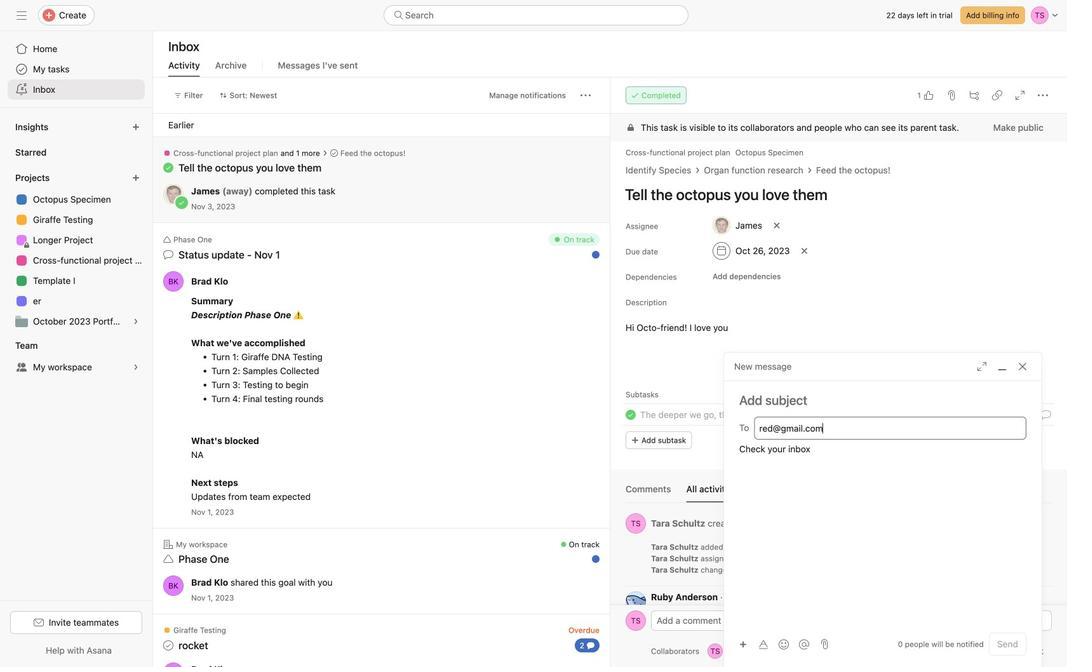 Task type: vqa. For each thing, say whether or not it's contained in the screenshot.
2nd Add to bookmarks icon from the bottom
yes



Task type: describe. For each thing, give the bounding box(es) containing it.
remove assignee image
[[774, 222, 781, 229]]

hide sidebar image
[[17, 10, 27, 20]]

clear due date image
[[801, 247, 809, 255]]

archive notifications image
[[586, 629, 596, 639]]

see details, my workspace image
[[132, 364, 140, 371]]

2 open user profile image from the top
[[626, 592, 646, 612]]

0 horizontal spatial add or remove collaborators image
[[708, 644, 723, 659]]

global element
[[0, 31, 153, 107]]

1 open user profile image from the top
[[163, 271, 184, 292]]

Task Name text field
[[617, 180, 1053, 209]]

close image
[[1018, 362, 1028, 372]]

add to bookmarks image for archive notification icon
[[566, 543, 576, 554]]

archive notification image
[[586, 238, 596, 248]]

teams element
[[0, 334, 153, 380]]

add or remove collaborators image
[[744, 644, 759, 659]]

2 open user profile image from the top
[[163, 576, 184, 596]]

insert an object image
[[740, 641, 748, 649]]

see details, october 2023 portfolio image
[[132, 318, 140, 325]]

leftcount image
[[587, 642, 595, 650]]

at mention image
[[800, 640, 810, 650]]

minimize image
[[998, 362, 1008, 372]]

add to bookmarks image
[[566, 629, 576, 639]]

completed image
[[624, 407, 639, 423]]

attachments: add a file to this task, tell the octopus you love them image
[[947, 90, 957, 100]]

tab list inside tell the octopus you love them dialog
[[626, 482, 1053, 503]]

1 vertical spatial more actions image
[[545, 238, 556, 248]]

new insights image
[[132, 123, 140, 131]]



Task type: locate. For each thing, give the bounding box(es) containing it.
projects element
[[0, 167, 153, 334]]

add or remove collaborators image
[[708, 644, 723, 659], [767, 648, 774, 655]]

add to bookmarks image left archive notification image
[[566, 238, 576, 248]]

full screen image
[[1016, 90, 1026, 100]]

cell
[[757, 421, 1023, 436]]

1 horizontal spatial add or remove collaborators image
[[767, 648, 774, 655]]

archive notification image
[[586, 543, 596, 554]]

new project or portfolio image
[[132, 174, 140, 182]]

sort: newest image
[[220, 92, 227, 99]]

add to bookmarks image
[[566, 238, 576, 248], [566, 543, 576, 554]]

1 vertical spatial open user profile image
[[163, 576, 184, 596]]

tab list
[[626, 482, 1053, 503]]

1 horizontal spatial more actions image
[[581, 90, 591, 100]]

1 add to bookmarks image from the top
[[566, 238, 576, 248]]

more actions image
[[581, 90, 591, 100], [545, 238, 556, 248]]

add subtask image
[[970, 90, 980, 100]]

⚠️ image
[[294, 310, 304, 320]]

0 vertical spatial open user profile image
[[163, 271, 184, 292]]

add or remove collaborators image left insert an object image
[[708, 644, 723, 659]]

list box
[[384, 5, 689, 25]]

Completed checkbox
[[624, 407, 639, 423]]

dialog
[[725, 353, 1042, 667]]

copy task link image
[[993, 90, 1003, 100]]

Task Name text field
[[641, 408, 810, 422]]

status update icon image
[[163, 250, 174, 260]]

add or remove collaborators image right add or remove collaborators icon
[[767, 648, 774, 655]]

main content
[[611, 114, 1068, 665]]

0 vertical spatial add to bookmarks image
[[566, 238, 576, 248]]

more actions for this task image
[[1039, 90, 1049, 100]]

tell the octopus you love them dialog
[[611, 78, 1068, 667]]

1 like. click to like this task image
[[924, 90, 934, 100]]

open user profile image
[[626, 514, 646, 534], [626, 592, 646, 612], [626, 611, 646, 631]]

0 vertical spatial more actions image
[[581, 90, 591, 100]]

1 open user profile image from the top
[[626, 514, 646, 534]]

expand popout to full screen image
[[978, 362, 988, 372]]

add to bookmarks image left archive notification icon
[[566, 543, 576, 554]]

add to bookmarks image for archive notification image
[[566, 238, 576, 248]]

open user profile image
[[163, 271, 184, 292], [163, 576, 184, 596]]

list item
[[611, 404, 1068, 427]]

Add subject text field
[[725, 392, 1042, 409]]

0 horizontal spatial more actions image
[[545, 238, 556, 248]]

toolbar
[[735, 635, 816, 654]]

1 vertical spatial add to bookmarks image
[[566, 543, 576, 554]]

3 open user profile image from the top
[[626, 611, 646, 631]]

2 add to bookmarks image from the top
[[566, 543, 576, 554]]

0 comments. click to go to subtask details and comments image
[[1042, 410, 1052, 420]]



